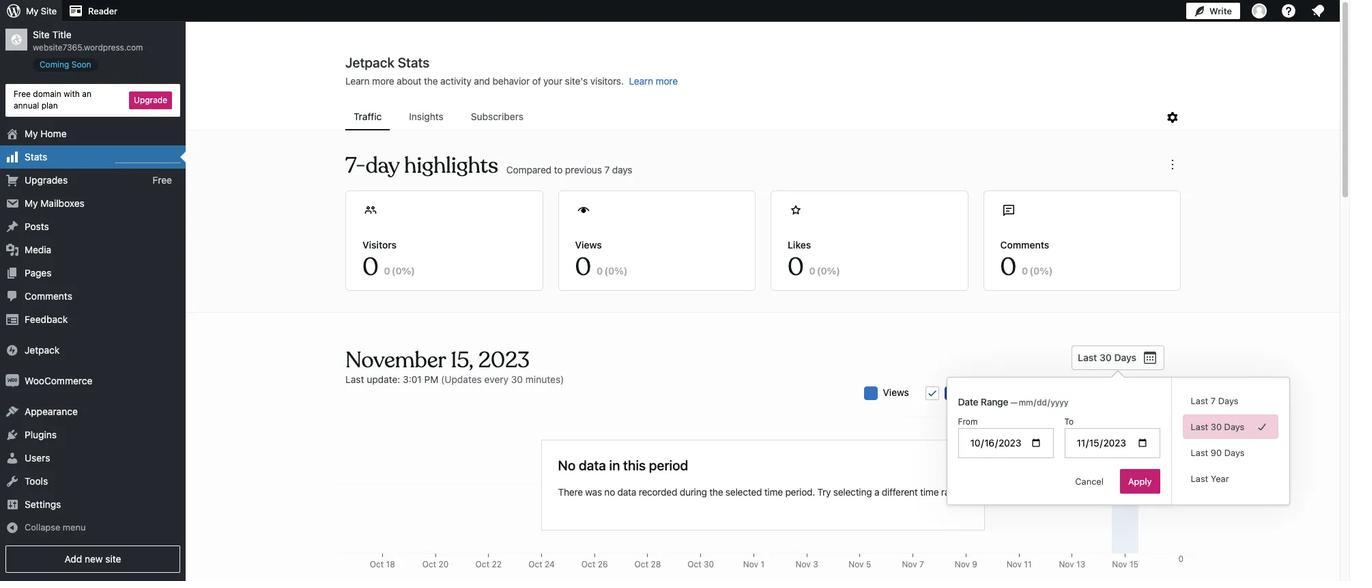 Task type: locate. For each thing, give the bounding box(es) containing it.
0 vertical spatial 100,000
[[1153, 417, 1184, 428]]

1 horizontal spatial 7
[[920, 559, 925, 570]]

jetpack
[[25, 344, 60, 356]]

1 vertical spatial my
[[25, 127, 38, 139]]

1 img image from the top
[[5, 343, 19, 357]]

site
[[105, 553, 121, 565]]

comments inside comments 0 0 ( 0 %)
[[1001, 239, 1050, 251]]

last 90 days
[[1191, 447, 1245, 458]]

img image inside woocommerce link
[[5, 374, 19, 388]]

1 vertical spatial the
[[710, 486, 723, 498]]

100,000 for 100,000 2 0
[[1153, 417, 1184, 428]]

days
[[1115, 352, 1137, 363], [1219, 395, 1239, 406], [1225, 421, 1245, 432], [1225, 447, 1245, 458]]

last
[[1078, 352, 1098, 363], [346, 374, 364, 385], [1191, 395, 1209, 406], [1191, 421, 1209, 432], [1191, 447, 1209, 458], [1191, 473, 1209, 484]]

img image left jetpack
[[5, 343, 19, 357]]

1 vertical spatial views
[[883, 387, 909, 398]]

2 vertical spatial 7
[[920, 559, 925, 570]]

img image for woocommerce
[[5, 374, 19, 388]]

7 left the days
[[605, 164, 610, 175]]

nov 7
[[902, 559, 925, 570]]

woocommerce link
[[0, 369, 186, 392]]

26
[[598, 559, 608, 570]]

%) inside likes 0 0 ( 0 %)
[[827, 265, 841, 277]]

100,000
[[1153, 417, 1184, 428], [1153, 559, 1184, 570]]

0 vertical spatial comments
[[1001, 239, 1050, 251]]

last 30 days
[[1078, 352, 1137, 363], [1191, 421, 1245, 432]]

my site
[[26, 5, 57, 16]]

my inside my mailboxes link
[[25, 197, 38, 209]]

manage your notifications image
[[1311, 3, 1327, 19]]

0 vertical spatial visitors
[[363, 239, 397, 251]]

site left title
[[33, 29, 50, 40]]

highest hourly views 0 image
[[115, 154, 180, 163]]

collapse
[[25, 521, 60, 532]]

last 30 days button inside jetpack stats main content
[[1072, 346, 1165, 370]]

my up posts
[[25, 197, 38, 209]]

( inside comments 0 0 ( 0 %)
[[1030, 265, 1034, 277]]

1 vertical spatial comments
[[25, 290, 72, 302]]

8 nov from the left
[[1113, 559, 1128, 570]]

comments
[[1001, 239, 1050, 251], [25, 290, 72, 302]]

From date field
[[959, 428, 1054, 458]]

last 30 days button
[[1072, 346, 1165, 370], [1183, 415, 1279, 439]]

oct left 24
[[529, 559, 543, 570]]

4 oct from the left
[[529, 559, 543, 570]]

img image for jetpack
[[5, 343, 19, 357]]

90
[[1211, 447, 1223, 458]]

%) for views 0 0 ( 0 %)
[[615, 265, 628, 277]]

3 %) from the left
[[827, 265, 841, 277]]

oct for oct 22
[[476, 559, 490, 570]]

oct right 28
[[688, 559, 702, 570]]

free inside free domain with an annual plan
[[14, 89, 31, 99]]

1 vertical spatial img image
[[5, 374, 19, 388]]

1 vertical spatial free
[[153, 174, 172, 185]]

( inside views 0 0 ( 0 %)
[[605, 265, 608, 277]]

0 vertical spatial img image
[[5, 343, 19, 357]]

0 horizontal spatial the
[[424, 75, 438, 87]]

nov left "9"
[[955, 559, 970, 570]]

insights
[[409, 111, 444, 122]]

views inside views 0 0 ( 0 %)
[[575, 239, 602, 251]]

menu
[[346, 104, 1165, 130]]

day
[[366, 152, 400, 180]]

comments link
[[0, 284, 186, 308]]

oct 28
[[635, 559, 661, 570]]

15,
[[451, 346, 474, 374]]

views for views
[[883, 387, 909, 398]]

data right no
[[618, 486, 637, 498]]

0 horizontal spatial last 30 days button
[[1072, 346, 1165, 370]]

30
[[1100, 352, 1112, 363], [511, 374, 523, 385], [1211, 421, 1222, 432], [704, 559, 714, 570]]

jetpack link
[[0, 338, 186, 362]]

1 vertical spatial 100,000
[[1153, 559, 1184, 570]]

my inside "my site" link
[[26, 5, 38, 16]]

no data in this period
[[558, 457, 689, 473]]

1 100,000 from the top
[[1153, 417, 1184, 428]]

nov left 3
[[796, 559, 811, 570]]

%) inside views 0 0 ( 0 %)
[[615, 265, 628, 277]]

feedback link
[[0, 308, 186, 331]]

the right about
[[424, 75, 438, 87]]

reader
[[88, 5, 117, 16]]

collapse menu
[[25, 521, 86, 532]]

nov left '13' on the right
[[1060, 559, 1075, 570]]

menu containing traffic
[[346, 104, 1165, 130]]

7 nov from the left
[[1060, 559, 1075, 570]]

5 oct from the left
[[582, 559, 596, 570]]

oct left 22
[[476, 559, 490, 570]]

visitors for visitors 0 0 ( 0 %)
[[363, 239, 397, 251]]

0 vertical spatial my
[[26, 5, 38, 16]]

2 vertical spatial my
[[25, 197, 38, 209]]

to
[[1065, 417, 1074, 427]]

nov left "15"
[[1113, 559, 1128, 570]]

nov 1
[[744, 559, 765, 570]]

0 vertical spatial views
[[575, 239, 602, 251]]

5 nov from the left
[[955, 559, 970, 570]]

1 vertical spatial last 30 days
[[1191, 421, 1245, 432]]

the
[[424, 75, 438, 87], [710, 486, 723, 498]]

learn
[[346, 75, 370, 87]]

0 horizontal spatial 7
[[605, 164, 610, 175]]

learn more link
[[629, 75, 678, 87]]

( inside visitors 0 0 ( 0 %)
[[392, 265, 396, 277]]

my for my home
[[25, 127, 38, 139]]

0 vertical spatial last 30 days button
[[1072, 346, 1165, 370]]

the right during
[[710, 486, 723, 498]]

1 horizontal spatial last 30 days
[[1191, 421, 1245, 432]]

nov for nov 15
[[1113, 559, 1128, 570]]

1 %) from the left
[[402, 265, 415, 277]]

1 ( from the left
[[392, 265, 396, 277]]

2023
[[479, 346, 530, 374]]

2 ( from the left
[[605, 265, 608, 277]]

0 vertical spatial data
[[579, 457, 606, 473]]

6 oct from the left
[[635, 559, 649, 570]]

pm
[[424, 374, 439, 385]]

2 oct from the left
[[423, 559, 437, 570]]

date range —
[[959, 396, 1018, 408]]

%) inside visitors 0 0 ( 0 %)
[[402, 265, 415, 277]]

to
[[554, 164, 563, 175]]

time left period. on the right of page
[[765, 486, 783, 498]]

3 oct from the left
[[476, 559, 490, 570]]

with
[[64, 89, 80, 99]]

data left the in
[[579, 457, 606, 473]]

(updates
[[441, 374, 482, 385]]

1 horizontal spatial free
[[153, 174, 172, 185]]

2 %) from the left
[[615, 265, 628, 277]]

apply button
[[1121, 469, 1161, 494]]

appearance link
[[0, 400, 186, 423]]

7 left nov 9
[[920, 559, 925, 570]]

last 7 days
[[1191, 395, 1239, 406]]

soon
[[72, 59, 91, 70]]

more
[[372, 75, 394, 87]]

last 30 days inside the date range tooltip
[[1191, 421, 1245, 432]]

my for my site
[[26, 5, 38, 16]]

media link
[[0, 238, 186, 261]]

1 vertical spatial last 30 days button
[[1183, 415, 1279, 439]]

upgrade
[[134, 95, 167, 105]]

100,000 for 100,000
[[1153, 559, 1184, 570]]

0 horizontal spatial data
[[579, 457, 606, 473]]

7 oct from the left
[[688, 559, 702, 570]]

my inside my home link
[[25, 127, 38, 139]]

3:01
[[403, 374, 422, 385]]

img image
[[5, 343, 19, 357], [5, 374, 19, 388]]

oct left 28
[[635, 559, 649, 570]]

my home
[[25, 127, 67, 139]]

add new site
[[65, 553, 121, 565]]

0 horizontal spatial visitors
[[363, 239, 397, 251]]

nov left 1
[[744, 559, 759, 570]]

0 vertical spatial last 30 days
[[1078, 352, 1137, 363]]

0 horizontal spatial last 30 days
[[1078, 352, 1137, 363]]

3 ( from the left
[[817, 265, 821, 277]]

2 horizontal spatial 7
[[1211, 395, 1216, 406]]

none checkbox inside jetpack stats main content
[[926, 387, 940, 400]]

oct left 18
[[370, 559, 384, 570]]

1 horizontal spatial time
[[921, 486, 939, 498]]

tools
[[25, 475, 48, 487]]

oct left "26"
[[582, 559, 596, 570]]

4 %) from the left
[[1040, 265, 1053, 277]]

4 nov from the left
[[902, 559, 918, 570]]

%) for visitors 0 0 ( 0 %)
[[402, 265, 415, 277]]

( for comments 0 0 ( 0 %)
[[1030, 265, 1034, 277]]

0 horizontal spatial views
[[575, 239, 602, 251]]

100,000 2 0
[[1153, 417, 1184, 564]]

1 horizontal spatial views
[[883, 387, 909, 398]]

1 vertical spatial data
[[618, 486, 637, 498]]

7 inside button
[[1211, 395, 1216, 406]]

1 vertical spatial 7
[[1211, 395, 1216, 406]]

0 horizontal spatial time
[[765, 486, 783, 498]]

9
[[973, 559, 978, 570]]

nov 13
[[1060, 559, 1086, 570]]

1 horizontal spatial visitors
[[964, 387, 997, 398]]

6 nov from the left
[[1007, 559, 1022, 570]]

last 7 days button
[[1183, 389, 1279, 413]]

visitors inside visitors 0 0 ( 0 %)
[[363, 239, 397, 251]]

selected
[[726, 486, 762, 498]]

views for views 0 0 ( 0 %)
[[575, 239, 602, 251]]

date
[[959, 396, 979, 408]]

free down 'highest hourly views 0' image
[[153, 174, 172, 185]]

comments 0 0 ( 0 %)
[[1001, 239, 1053, 283]]

1 time from the left
[[765, 486, 783, 498]]

28
[[651, 559, 661, 570]]

settings link
[[0, 493, 186, 516]]

no
[[558, 457, 576, 473]]

time left range.
[[921, 486, 939, 498]]

0 vertical spatial free
[[14, 89, 31, 99]]

cancel button
[[1068, 469, 1112, 494]]

learn more
[[629, 75, 678, 87]]

( inside likes 0 0 ( 0 %)
[[817, 265, 821, 277]]

5
[[867, 559, 872, 570]]

activity
[[441, 75, 472, 87]]

2 100,000 from the top
[[1153, 559, 1184, 570]]

7-day highlights
[[346, 152, 498, 180]]

my for my mailboxes
[[25, 197, 38, 209]]

nov for nov 5
[[849, 559, 864, 570]]

2 img image from the top
[[5, 374, 19, 388]]

0 horizontal spatial comments
[[25, 290, 72, 302]]

period.
[[786, 486, 815, 498]]

1 horizontal spatial the
[[710, 486, 723, 498]]

1 horizontal spatial comments
[[1001, 239, 1050, 251]]

0 vertical spatial the
[[424, 75, 438, 87]]

1 vertical spatial visitors
[[964, 387, 997, 398]]

nov right 5
[[902, 559, 918, 570]]

my left home
[[25, 127, 38, 139]]

1 nov from the left
[[744, 559, 759, 570]]

2 nov from the left
[[796, 559, 811, 570]]

%) inside comments 0 0 ( 0 %)
[[1040, 265, 1053, 277]]

free domain with an annual plan
[[14, 89, 91, 110]]

oct left 20
[[423, 559, 437, 570]]

nov left 11
[[1007, 559, 1022, 570]]

1 oct from the left
[[370, 559, 384, 570]]

nov for nov 11
[[1007, 559, 1022, 570]]

(
[[392, 265, 396, 277], [605, 265, 608, 277], [817, 265, 821, 277], [1030, 265, 1034, 277]]

nov left 5
[[849, 559, 864, 570]]

0
[[363, 251, 379, 283], [575, 251, 592, 283], [788, 251, 804, 283], [1001, 251, 1017, 283], [384, 265, 391, 277], [396, 265, 402, 277], [597, 265, 603, 277], [608, 265, 615, 277], [810, 265, 816, 277], [821, 265, 827, 277], [1022, 265, 1029, 277], [1034, 265, 1040, 277], [1179, 554, 1184, 564]]

7 up 90
[[1211, 395, 1216, 406]]

my left the reader link
[[26, 5, 38, 16]]

0 horizontal spatial free
[[14, 89, 31, 99]]

oct 22
[[476, 559, 502, 570]]

0 vertical spatial 7
[[605, 164, 610, 175]]

1 vertical spatial site
[[33, 29, 50, 40]]

apply
[[1129, 476, 1152, 487]]

None date field
[[1018, 396, 1092, 410]]

last inside november 15, 2023 last update: 3:01 pm (updates every 30 minutes)
[[346, 374, 364, 385]]

4 ( from the left
[[1030, 265, 1034, 277]]

try
[[818, 486, 831, 498]]

oct
[[370, 559, 384, 570], [423, 559, 437, 570], [476, 559, 490, 570], [529, 559, 543, 570], [582, 559, 596, 570], [635, 559, 649, 570], [688, 559, 702, 570]]

compared to previous 7 days
[[507, 164, 633, 175]]

nov for nov 7
[[902, 559, 918, 570]]

%)
[[402, 265, 415, 277], [615, 265, 628, 277], [827, 265, 841, 277], [1040, 265, 1053, 277]]

None checkbox
[[926, 387, 940, 400]]

range.
[[942, 486, 969, 498]]

annual plan
[[14, 100, 58, 110]]

users
[[25, 452, 50, 463]]

nov 3
[[796, 559, 819, 570]]

img image inside jetpack link
[[5, 343, 19, 357]]

img image left the woocommerce
[[5, 374, 19, 388]]

site up title
[[41, 5, 57, 16]]

free up the annual plan
[[14, 89, 31, 99]]

3 nov from the left
[[849, 559, 864, 570]]



Task type: describe. For each thing, give the bounding box(es) containing it.
%) for likes 0 0 ( 0 %)
[[827, 265, 841, 277]]

my profile image
[[1252, 3, 1268, 18]]

30 inside november 15, 2023 last update: 3:01 pm (updates every 30 minutes)
[[511, 374, 523, 385]]

To date field
[[1065, 428, 1161, 458]]

visitors.
[[591, 75, 624, 87]]

oct 20
[[423, 559, 449, 570]]

( for visitors 0 0 ( 0 %)
[[392, 265, 396, 277]]

nov for nov 3
[[796, 559, 811, 570]]

last year
[[1191, 473, 1230, 484]]

visitors 0 0 ( 0 %)
[[363, 239, 415, 283]]

different
[[882, 486, 918, 498]]

jetpack stats learn more about the activity and behavior of your site's visitors. learn more
[[346, 55, 678, 87]]

tools link
[[0, 470, 186, 493]]

comments for comments
[[25, 290, 72, 302]]

pages
[[25, 267, 52, 278]]

period
[[649, 457, 689, 473]]

was
[[586, 486, 602, 498]]

your
[[544, 75, 563, 87]]

30 inside the date range tooltip
[[1211, 421, 1222, 432]]

every
[[485, 374, 509, 385]]

15
[[1130, 559, 1139, 570]]

days inside jetpack stats main content
[[1115, 352, 1137, 363]]

days
[[612, 164, 633, 175]]

0 inside 100,000 2 0
[[1179, 554, 1184, 564]]

likes
[[788, 239, 811, 251]]

collapse menu link
[[0, 516, 186, 538]]

feedback
[[25, 313, 68, 325]]

oct for oct 18
[[370, 559, 384, 570]]

( for views 0 0 ( 0 %)
[[605, 265, 608, 277]]

oct for oct 30
[[688, 559, 702, 570]]

20
[[439, 559, 449, 570]]

behavior
[[493, 75, 530, 87]]

appearance
[[25, 405, 78, 417]]

comments for comments 0 0 ( 0 %)
[[1001, 239, 1050, 251]]

13
[[1077, 559, 1086, 570]]

plugins
[[25, 429, 57, 440]]

site inside the site title website7365.wordpress.com coming soon
[[33, 29, 50, 40]]

cancel
[[1076, 476, 1104, 487]]

nov 15
[[1113, 559, 1139, 570]]

24
[[545, 559, 555, 570]]

mailboxes
[[41, 197, 85, 209]]

the inside jetpack stats learn more about the activity and behavior of your site's visitors. learn more
[[424, 75, 438, 87]]

domain
[[33, 89, 61, 99]]

oct for oct 26
[[582, 559, 596, 570]]

18
[[386, 559, 395, 570]]

nov for nov 9
[[955, 559, 970, 570]]

website7365.wordpress.com
[[33, 42, 143, 53]]

november 15, 2023 last update: 3:01 pm (updates every 30 minutes)
[[346, 346, 564, 385]]

traffic link
[[346, 104, 390, 129]]

november
[[346, 346, 446, 374]]

woocommerce
[[25, 375, 92, 386]]

none date field inside the date range tooltip
[[1018, 396, 1092, 410]]

and
[[474, 75, 490, 87]]

write
[[1210, 5, 1233, 16]]

7 for last 7 days
[[1211, 395, 1216, 406]]

—
[[1011, 397, 1018, 408]]

nov 11
[[1007, 559, 1032, 570]]

compared
[[507, 164, 552, 175]]

views 0 0 ( 0 %)
[[575, 239, 628, 283]]

of
[[533, 75, 541, 87]]

oct for oct 28
[[635, 559, 649, 570]]

recorded
[[639, 486, 678, 498]]

oct for oct 20
[[423, 559, 437, 570]]

nov for nov 13
[[1060, 559, 1075, 570]]

my site link
[[0, 0, 62, 22]]

likes 0 0 ( 0 %)
[[788, 239, 841, 283]]

0 vertical spatial site
[[41, 5, 57, 16]]

year
[[1211, 473, 1230, 484]]

( for likes 0 0 ( 0 %)
[[817, 265, 821, 277]]

insights link
[[401, 104, 452, 129]]

11
[[1025, 559, 1032, 570]]

about
[[397, 75, 422, 87]]

last year button
[[1183, 466, 1279, 491]]

traffic
[[354, 111, 382, 122]]

coming
[[40, 59, 69, 70]]

site's
[[565, 75, 588, 87]]

2 time from the left
[[921, 486, 939, 498]]

there was no data recorded during the selected time period. try selecting a different time range.
[[558, 486, 969, 498]]

%) for comments 0 0 ( 0 %)
[[1040, 265, 1053, 277]]

help image
[[1281, 3, 1298, 19]]

1 horizontal spatial data
[[618, 486, 637, 498]]

2
[[1179, 417, 1184, 428]]

reader link
[[62, 0, 123, 22]]

minutes)
[[526, 374, 564, 385]]

oct 30
[[688, 559, 714, 570]]

write link
[[1187, 0, 1241, 22]]

free for free
[[153, 174, 172, 185]]

date range tooltip
[[947, 370, 1290, 505]]

menu
[[63, 521, 86, 532]]

upgrade button
[[129, 91, 172, 109]]

home
[[41, 127, 67, 139]]

posts
[[25, 220, 49, 232]]

visitors for visitors
[[964, 387, 997, 398]]

my home link
[[0, 122, 186, 145]]

1 horizontal spatial last 30 days button
[[1183, 415, 1279, 439]]

free for free domain with an annual plan
[[14, 89, 31, 99]]

22
[[492, 559, 502, 570]]

nov 5
[[849, 559, 872, 570]]

oct 24
[[529, 559, 555, 570]]

jetpack stats main content
[[186, 54, 1341, 581]]

users link
[[0, 446, 186, 470]]

oct for oct 24
[[529, 559, 543, 570]]

nov for nov 1
[[744, 559, 759, 570]]

last 30 days inside jetpack stats main content
[[1078, 352, 1137, 363]]

7 for nov 7
[[920, 559, 925, 570]]

upgrades
[[25, 174, 68, 185]]

menu inside jetpack stats main content
[[346, 104, 1165, 130]]

previous
[[565, 164, 602, 175]]

add new site link
[[5, 546, 180, 573]]

selecting
[[834, 486, 872, 498]]

in
[[610, 457, 620, 473]]

range
[[981, 396, 1009, 408]]

site title website7365.wordpress.com coming soon
[[33, 29, 143, 70]]

stats
[[25, 151, 47, 162]]



Task type: vqa. For each thing, say whether or not it's contained in the screenshot.
main content
no



